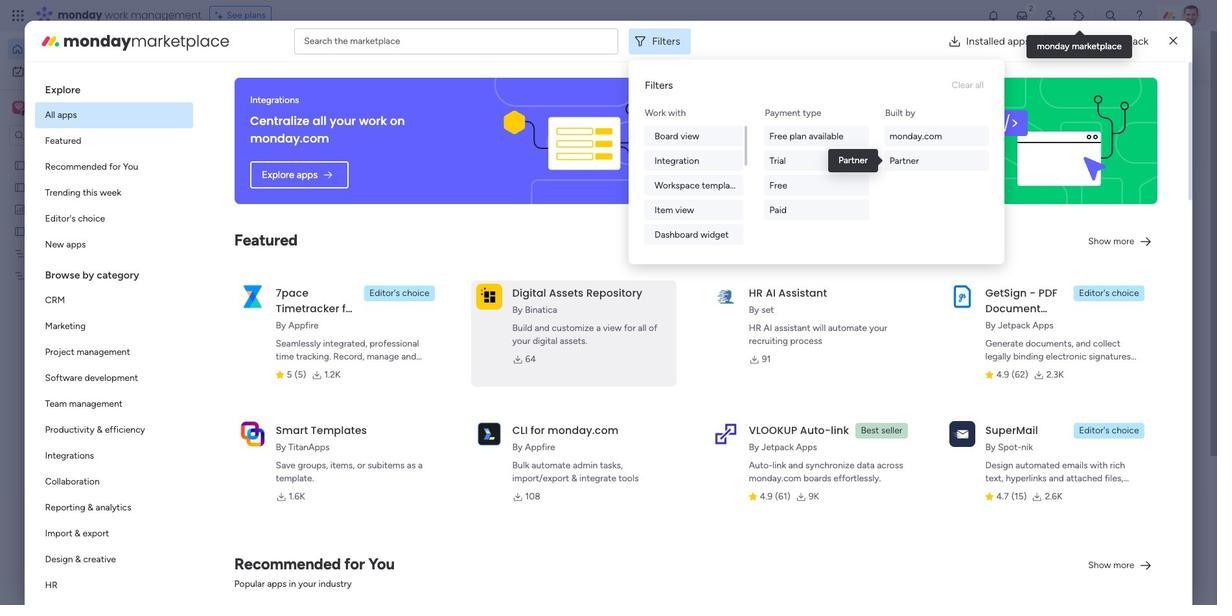 Task type: vqa. For each thing, say whether or not it's contained in the screenshot.
help center element
no



Task type: locate. For each thing, give the bounding box(es) containing it.
0 vertical spatial terry turtle image
[[1182, 5, 1202, 26]]

monday marketplace image
[[40, 31, 61, 52]]

dapulse x slim image
[[1140, 94, 1156, 110]]

monday marketplace image
[[1073, 9, 1086, 22]]

notifications image
[[988, 9, 1001, 22]]

public board image
[[14, 225, 26, 237]]

app logo image
[[240, 284, 266, 310], [476, 284, 502, 310], [713, 284, 739, 310], [950, 284, 976, 310], [240, 421, 266, 447], [476, 421, 502, 447], [713, 421, 739, 447], [950, 421, 976, 447]]

0 horizontal spatial component image
[[256, 416, 267, 428]]

1 vertical spatial heading
[[35, 258, 193, 288]]

0 vertical spatial heading
[[35, 73, 193, 102]]

2 vertical spatial public board image
[[256, 237, 270, 251]]

component image
[[713, 257, 725, 269], [256, 416, 267, 428]]

banner logo image
[[502, 78, 671, 204], [974, 78, 1143, 204]]

dapulse x slim image
[[1170, 33, 1178, 49]]

public dashboard image right add to favorites icon
[[713, 237, 728, 251]]

Search in workspace field
[[27, 128, 108, 143]]

invite members image
[[1045, 9, 1058, 22]]

0 vertical spatial circle o image
[[984, 155, 993, 165]]

1 horizontal spatial component image
[[713, 257, 725, 269]]

2 image
[[1026, 1, 1038, 15]]

add to favorites image
[[669, 237, 682, 250]]

0 vertical spatial public dashboard image
[[14, 203, 26, 215]]

circle o image
[[984, 155, 993, 165], [984, 171, 993, 181]]

0 horizontal spatial terry turtle image
[[270, 580, 296, 606]]

check circle image
[[984, 138, 993, 148]]

1 vertical spatial public dashboard image
[[713, 237, 728, 251]]

public dashboard image up public board image
[[14, 203, 26, 215]]

terry turtle image
[[1182, 5, 1202, 26], [270, 580, 296, 606]]

list box
[[35, 73, 193, 606], [0, 151, 165, 461]]

1 horizontal spatial banner logo image
[[974, 78, 1143, 204]]

getting started element
[[965, 473, 1160, 525]]

option
[[8, 39, 158, 60], [8, 61, 158, 82], [35, 102, 193, 128], [35, 128, 193, 154], [0, 153, 165, 156], [35, 154, 193, 180], [35, 180, 193, 206], [35, 206, 193, 232], [35, 232, 193, 258], [35, 288, 193, 314], [35, 314, 193, 340], [35, 340, 193, 366], [35, 366, 193, 392], [35, 392, 193, 418], [35, 418, 193, 444], [35, 444, 193, 470], [35, 470, 193, 495], [35, 495, 193, 521], [35, 521, 193, 547], [35, 547, 193, 573], [35, 573, 193, 599]]

heading
[[35, 73, 193, 102], [35, 258, 193, 288]]

v2 user feedback image
[[976, 48, 985, 63]]

workspace image
[[12, 101, 25, 115], [14, 101, 23, 115]]

1 horizontal spatial public dashboard image
[[713, 237, 728, 251]]

workspace selection element
[[12, 100, 108, 117]]

1 vertical spatial circle o image
[[984, 171, 993, 181]]

1 horizontal spatial terry turtle image
[[1182, 5, 1202, 26]]

templates image image
[[977, 261, 1148, 350]]

public dashboard image
[[14, 203, 26, 215], [713, 237, 728, 251]]

public board image
[[14, 159, 26, 171], [14, 181, 26, 193], [256, 237, 270, 251]]

0 horizontal spatial banner logo image
[[502, 78, 671, 204]]

0 vertical spatial public board image
[[14, 159, 26, 171]]



Task type: describe. For each thing, give the bounding box(es) containing it.
quick search results list box
[[239, 121, 934, 452]]

public dashboard image inside quick search results "list box"
[[713, 237, 728, 251]]

check circle image
[[984, 122, 993, 132]]

search everything image
[[1105, 9, 1118, 22]]

2 circle o image from the top
[[984, 171, 993, 181]]

0 horizontal spatial public dashboard image
[[14, 203, 26, 215]]

1 vertical spatial component image
[[256, 416, 267, 428]]

1 vertical spatial public board image
[[14, 181, 26, 193]]

1 banner logo image from the left
[[502, 78, 671, 204]]

2 banner logo image from the left
[[974, 78, 1143, 204]]

2 workspace image from the left
[[14, 101, 23, 115]]

see plans image
[[215, 8, 227, 23]]

update feed image
[[1016, 9, 1029, 22]]

close recently visited image
[[239, 106, 255, 121]]

select product image
[[12, 9, 25, 22]]

1 vertical spatial terry turtle image
[[270, 580, 296, 606]]

0 vertical spatial component image
[[713, 257, 725, 269]]

1 circle o image from the top
[[984, 155, 993, 165]]

2 heading from the top
[[35, 258, 193, 288]]

1 workspace image from the left
[[12, 101, 25, 115]]

1 heading from the top
[[35, 73, 193, 102]]

help image
[[1134, 9, 1147, 22]]

v2 bolt switch image
[[1077, 48, 1084, 63]]

public board image inside quick search results "list box"
[[256, 237, 270, 251]]



